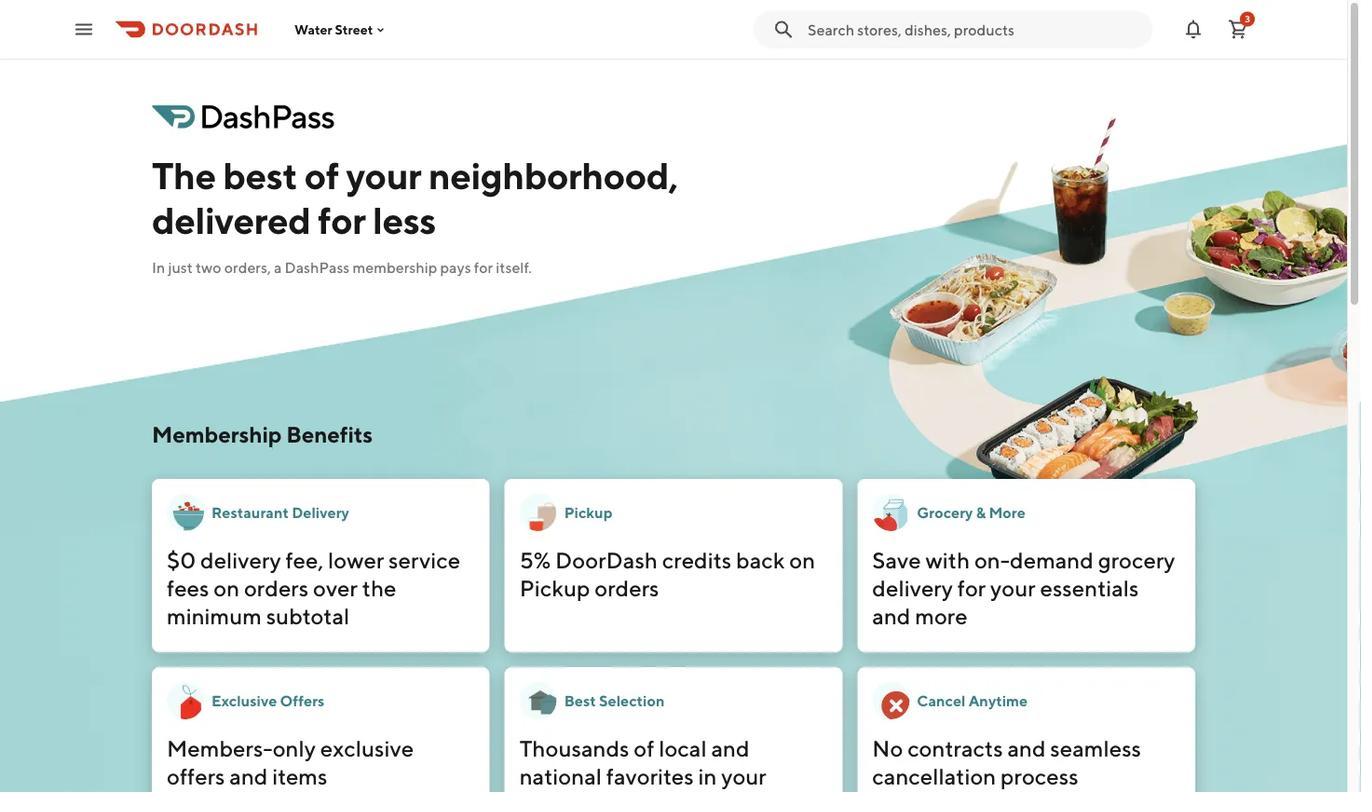 Task type: describe. For each thing, give the bounding box(es) containing it.
anytime
[[969, 692, 1028, 710]]

just
[[168, 259, 193, 276]]

the
[[362, 575, 397, 601]]

thousands
[[520, 735, 630, 761]]

0 vertical spatial pickup
[[565, 504, 613, 521]]

members-
[[167, 735, 273, 761]]

membership benefits
[[152, 421, 373, 447]]

save with on-demand grocery delivery for your essentials and more
[[873, 547, 1176, 629]]

a
[[274, 259, 282, 276]]

grocery
[[1099, 547, 1176, 573]]

delivery inside save with on-demand grocery delivery for your essentials and more
[[873, 575, 953, 601]]

delivery inside $0 delivery fee, lower service fees on orders over the minimum subtotal
[[200, 547, 281, 573]]

over
[[313, 575, 358, 601]]

fee,
[[286, 547, 324, 573]]

and inside members-only exclusive offers and items
[[230, 763, 268, 789]]

and inside thousands of local and national favorites in your neighborhood
[[712, 735, 750, 761]]

notification bell image
[[1183, 18, 1205, 41]]

street
[[335, 22, 373, 37]]

contracts
[[908, 735, 1003, 761]]

best selection
[[565, 692, 665, 710]]

cancellation
[[873, 763, 997, 789]]

orders,
[[224, 259, 271, 276]]

doordash
[[556, 547, 658, 573]]

local
[[659, 735, 707, 761]]

offers
[[167, 763, 225, 789]]

the
[[152, 153, 216, 197]]

cancel
[[917, 692, 966, 710]]

your inside the best of your neighborhood, delivered for less
[[346, 153, 422, 197]]

members-only exclusive offers and items
[[167, 735, 414, 789]]

1 vertical spatial for
[[474, 259, 493, 276]]

3
[[1245, 14, 1251, 24]]

best
[[223, 153, 297, 197]]

lower
[[328, 547, 384, 573]]

exclusive
[[212, 692, 277, 710]]

back
[[736, 547, 785, 573]]

membership
[[152, 421, 282, 447]]

Store search: begin typing to search for stores available on DoorDash text field
[[808, 19, 1142, 40]]

water street button
[[295, 22, 388, 37]]

your for save with on-demand grocery delivery for your essentials and more
[[991, 575, 1036, 601]]

5 items, open order cart image
[[1228, 18, 1250, 41]]

seamless
[[1051, 735, 1142, 761]]

delivered
[[152, 198, 311, 242]]

on inside 5% doordash credits back on pickup orders
[[790, 547, 816, 573]]

of inside thousands of local and national favorites in your neighborhood
[[634, 735, 655, 761]]

dashpass
[[285, 259, 350, 276]]

benefits
[[286, 421, 373, 447]]

essentials
[[1041, 575, 1139, 601]]

neighborhood,
[[429, 153, 678, 197]]

service
[[389, 547, 461, 573]]

thousands of local and national favorites in your neighborhood
[[520, 735, 767, 792]]

selection
[[599, 692, 665, 710]]



Task type: locate. For each thing, give the bounding box(es) containing it.
your inside save with on-demand grocery delivery for your essentials and more
[[991, 575, 1036, 601]]

exclusive offers
[[212, 692, 325, 710]]

of up favorites at bottom
[[634, 735, 655, 761]]

1 vertical spatial pickup
[[520, 575, 590, 601]]

2 vertical spatial your
[[722, 763, 767, 789]]

your down on-
[[991, 575, 1036, 601]]

delivery down save
[[873, 575, 953, 601]]

delivery
[[292, 504, 349, 521]]

pickup up the doordash
[[565, 504, 613, 521]]

0 vertical spatial for
[[318, 198, 366, 242]]

cancel anytime
[[917, 692, 1028, 710]]

for for the
[[318, 198, 366, 242]]

restaurant delivery
[[212, 504, 349, 521]]

0 vertical spatial delivery
[[200, 547, 281, 573]]

save
[[873, 547, 922, 573]]

1 horizontal spatial for
[[474, 259, 493, 276]]

and inside no contracts and seamless cancellation process
[[1008, 735, 1046, 761]]

grocery & more
[[917, 504, 1026, 521]]

your inside thousands of local and national favorites in your neighborhood
[[722, 763, 767, 789]]

items
[[272, 763, 328, 789]]

of
[[304, 153, 339, 197], [634, 735, 655, 761]]

of right best
[[304, 153, 339, 197]]

1 orders from the left
[[244, 575, 309, 601]]

1 vertical spatial on
[[214, 575, 240, 601]]

for right pays
[[474, 259, 493, 276]]

2 horizontal spatial your
[[991, 575, 1036, 601]]

0 horizontal spatial your
[[346, 153, 422, 197]]

neighborhood
[[520, 791, 664, 792]]

$0 delivery fee, lower service fees on orders over the minimum subtotal
[[167, 547, 461, 629]]

orders down fee,
[[244, 575, 309, 601]]

no
[[873, 735, 903, 761]]

on
[[790, 547, 816, 573], [214, 575, 240, 601]]

pickup inside 5% doordash credits back on pickup orders
[[520, 575, 590, 601]]

0 horizontal spatial of
[[304, 153, 339, 197]]

exclusive
[[320, 735, 414, 761]]

and down members-
[[230, 763, 268, 789]]

5%
[[520, 547, 551, 573]]

orders inside $0 delivery fee, lower service fees on orders over the minimum subtotal
[[244, 575, 309, 601]]

0 horizontal spatial delivery
[[200, 547, 281, 573]]

membership
[[353, 259, 437, 276]]

and inside save with on-demand grocery delivery for your essentials and more
[[873, 603, 911, 629]]

orders inside 5% doordash credits back on pickup orders
[[595, 575, 659, 601]]

2 orders from the left
[[595, 575, 659, 601]]

water
[[295, 22, 332, 37]]

your
[[346, 153, 422, 197], [991, 575, 1036, 601], [722, 763, 767, 789]]

3 button
[[1220, 11, 1257, 48]]

for down on-
[[958, 575, 986, 601]]

less
[[373, 198, 436, 242]]

5% doordash credits back on pickup orders
[[520, 547, 816, 601]]

on up minimum
[[214, 575, 240, 601]]

2 horizontal spatial for
[[958, 575, 986, 601]]

only
[[273, 735, 316, 761]]

fees
[[167, 575, 209, 601]]

delivery down restaurant
[[200, 547, 281, 573]]

best
[[565, 692, 596, 710]]

1 horizontal spatial your
[[722, 763, 767, 789]]

0 horizontal spatial on
[[214, 575, 240, 601]]

on inside $0 delivery fee, lower service fees on orders over the minimum subtotal
[[214, 575, 240, 601]]

and up in
[[712, 735, 750, 761]]

credits
[[662, 547, 732, 573]]

process
[[1001, 763, 1079, 789]]

orders down the doordash
[[595, 575, 659, 601]]

and left more
[[873, 603, 911, 629]]

more
[[916, 603, 968, 629]]

delivery
[[200, 547, 281, 573], [873, 575, 953, 601]]

0 horizontal spatial orders
[[244, 575, 309, 601]]

1 vertical spatial of
[[634, 735, 655, 761]]

with
[[926, 547, 970, 573]]

for inside save with on-demand grocery delivery for your essentials and more
[[958, 575, 986, 601]]

itself.
[[496, 259, 532, 276]]

subtotal
[[266, 603, 350, 629]]

0 horizontal spatial for
[[318, 198, 366, 242]]

demand
[[1010, 547, 1094, 573]]

grocery
[[917, 504, 973, 521]]

on-
[[975, 547, 1010, 573]]

in
[[152, 259, 165, 276]]

1 horizontal spatial of
[[634, 735, 655, 761]]

0 vertical spatial your
[[346, 153, 422, 197]]

restaurant
[[212, 504, 289, 521]]

0 vertical spatial of
[[304, 153, 339, 197]]

2 vertical spatial for
[[958, 575, 986, 601]]

and up process
[[1008, 735, 1046, 761]]

1 vertical spatial your
[[991, 575, 1036, 601]]

open menu image
[[73, 18, 95, 41]]

pickup down 5%
[[520, 575, 590, 601]]

in just two orders, a dashpass membership pays for itself.
[[152, 259, 532, 276]]

offers
[[280, 692, 325, 710]]

national
[[520, 763, 602, 789]]

0 vertical spatial on
[[790, 547, 816, 573]]

more
[[989, 504, 1026, 521]]

water street
[[295, 22, 373, 37]]

your up less
[[346, 153, 422, 197]]

favorites
[[607, 763, 694, 789]]

on right back
[[790, 547, 816, 573]]

1 horizontal spatial on
[[790, 547, 816, 573]]

the best of your neighborhood, delivered for less
[[152, 153, 678, 242]]

for inside the best of your neighborhood, delivered for less
[[318, 198, 366, 242]]

1 horizontal spatial delivery
[[873, 575, 953, 601]]

of inside the best of your neighborhood, delivered for less
[[304, 153, 339, 197]]

for for save
[[958, 575, 986, 601]]

two
[[196, 259, 221, 276]]

minimum
[[167, 603, 262, 629]]

&
[[976, 504, 986, 521]]

for up in just two orders, a dashpass membership pays for itself.
[[318, 198, 366, 242]]

in
[[698, 763, 717, 789]]

pickup
[[565, 504, 613, 521], [520, 575, 590, 601]]

1 vertical spatial delivery
[[873, 575, 953, 601]]

$0
[[167, 547, 196, 573]]

pays
[[440, 259, 471, 276]]

your right in
[[722, 763, 767, 789]]

and
[[873, 603, 911, 629], [712, 735, 750, 761], [1008, 735, 1046, 761], [230, 763, 268, 789]]

no contracts and seamless cancellation process
[[873, 735, 1142, 789]]

your for thousands of local and national favorites in your neighborhood
[[722, 763, 767, 789]]

orders
[[244, 575, 309, 601], [595, 575, 659, 601]]

for
[[318, 198, 366, 242], [474, 259, 493, 276], [958, 575, 986, 601]]

1 horizontal spatial orders
[[595, 575, 659, 601]]



Task type: vqa. For each thing, say whether or not it's contained in the screenshot.
Turnips to the bottom
no



